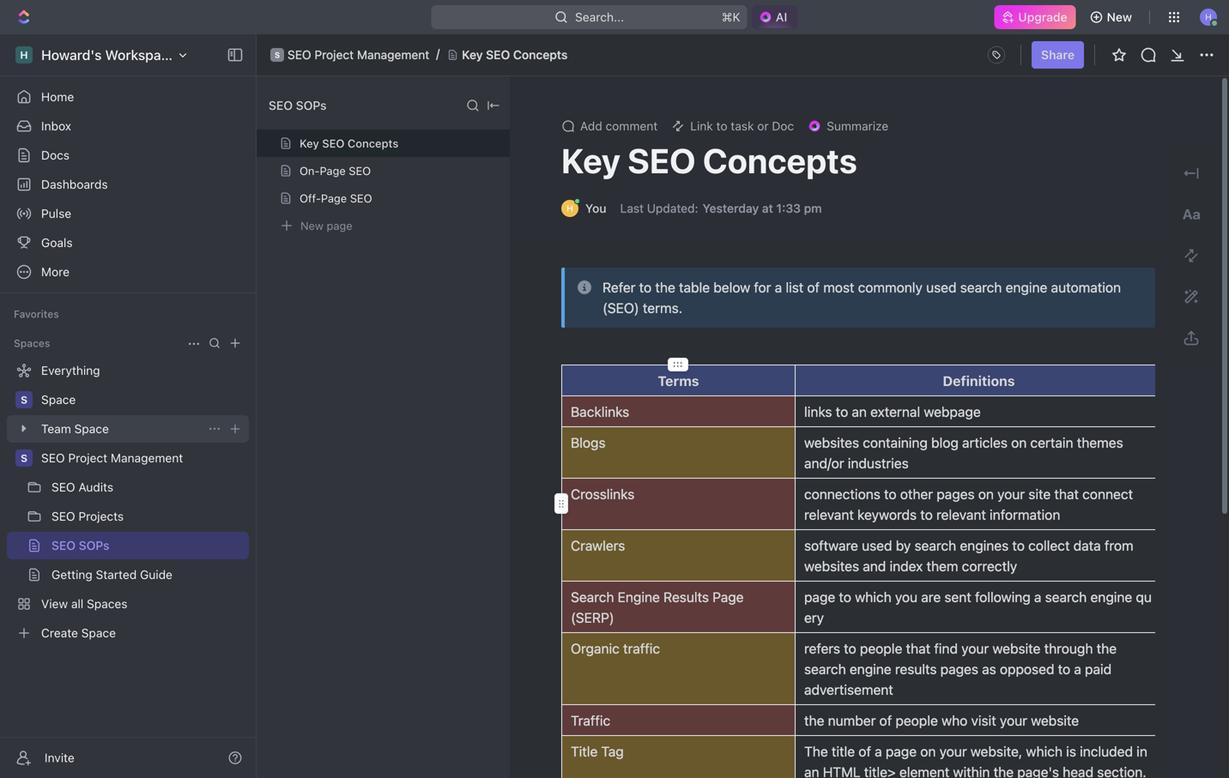 Task type: vqa. For each thing, say whether or not it's contained in the screenshot.


Task type: locate. For each thing, give the bounding box(es) containing it.
page inside the title of a page on your website, which is included in an html title> element within the page's head section.
[[886, 744, 917, 760]]

0 horizontal spatial sops
[[79, 539, 109, 553]]

new right upgrade
[[1107, 10, 1133, 24]]

seo
[[288, 48, 311, 62], [486, 48, 510, 62], [269, 98, 293, 112], [322, 137, 345, 150], [628, 140, 696, 181], [349, 164, 371, 177], [350, 192, 372, 205], [41, 451, 65, 465], [52, 480, 75, 495], [52, 510, 75, 524], [52, 539, 76, 553]]

websites up and/or
[[805, 435, 860, 451]]

1 vertical spatial used
[[862, 538, 893, 554]]

link to task or doc button
[[665, 114, 801, 138]]

new down "off-"
[[301, 219, 324, 232]]

on
[[1012, 435, 1027, 451], [979, 486, 994, 503], [921, 744, 936, 760]]

more button
[[7, 258, 249, 286]]

0 vertical spatial on
[[1012, 435, 1027, 451]]

s
[[275, 50, 280, 59], [21, 394, 28, 406], [21, 453, 28, 465]]

webpage
[[924, 404, 981, 420]]

0 horizontal spatial an
[[805, 765, 820, 779]]

1 horizontal spatial search
[[915, 538, 957, 554]]

page up 'off-page seo'
[[320, 164, 346, 177]]

seo project management
[[41, 451, 183, 465]]

key seo concepts
[[462, 48, 568, 62], [300, 137, 399, 150], [562, 140, 858, 181]]

them
[[927, 559, 959, 575]]

sops down "s seo project management"
[[296, 98, 327, 112]]

0 horizontal spatial h
[[20, 49, 28, 61]]

1 vertical spatial page
[[321, 192, 347, 205]]

off-
[[300, 192, 321, 205]]

relevant up engines
[[937, 507, 987, 523]]

sops down the seo projects
[[79, 539, 109, 553]]

team space
[[41, 422, 109, 436]]

1 vertical spatial space
[[74, 422, 109, 436]]

0 horizontal spatial spaces
[[14, 337, 50, 349]]

howard's
[[41, 47, 102, 63]]

0 vertical spatial space
[[41, 393, 76, 407]]

1 horizontal spatial on
[[979, 486, 994, 503]]

search engine results page (serp)
[[571, 589, 748, 626]]

0 vertical spatial page
[[320, 164, 346, 177]]

last updated: yesterday at 1:33 pm
[[620, 201, 822, 216]]

2 vertical spatial space
[[81, 626, 116, 641]]

2 vertical spatial page
[[713, 589, 744, 606]]

search inside refer to the table below for a list of most commonly used search engine automation (seo) terms.
[[961, 280, 1002, 296]]

1 vertical spatial h
[[20, 49, 28, 61]]

used inside refer to the table below for a list of most commonly used search engine automation (seo) terms.
[[927, 280, 957, 296]]

an
[[852, 404, 867, 420], [805, 765, 820, 779]]

websites down software
[[805, 559, 860, 575]]

websites
[[805, 435, 860, 451], [805, 559, 860, 575]]

an left external
[[852, 404, 867, 420]]

(seo)
[[603, 300, 639, 316]]

1 vertical spatial a
[[1075, 662, 1082, 678]]

0 vertical spatial the
[[656, 280, 676, 296]]

1 vertical spatial seo project management link
[[41, 445, 246, 472]]

page down on-page seo
[[321, 192, 347, 205]]

blog
[[932, 435, 959, 451]]

summarize button
[[801, 114, 896, 138]]

0 vertical spatial websites
[[805, 435, 860, 451]]

0 horizontal spatial seo sops
[[52, 539, 109, 553]]

s for space
[[21, 394, 28, 406]]

from
[[1105, 538, 1134, 554]]

seo sops down the seo projects
[[52, 539, 109, 553]]

pages right "other"
[[937, 486, 975, 503]]

and
[[863, 559, 886, 575]]

space up the team
[[41, 393, 76, 407]]

1 horizontal spatial sops
[[296, 98, 327, 112]]

0 horizontal spatial the
[[656, 280, 676, 296]]

crosslinks
[[571, 486, 635, 503]]

dashboards
[[41, 177, 108, 191]]

engine down people
[[850, 662, 892, 678]]

spaces down getting started guide
[[87, 597, 128, 611]]

0 vertical spatial your
[[998, 486, 1025, 503]]

project
[[315, 48, 354, 62], [68, 451, 107, 465]]

last
[[620, 201, 644, 216]]

0 horizontal spatial seo project management link
[[41, 445, 246, 472]]

0 vertical spatial project
[[315, 48, 354, 62]]

space for team
[[74, 422, 109, 436]]

that up results
[[906, 641, 931, 657]]

1 horizontal spatial project
[[315, 48, 354, 62]]

organic
[[571, 641, 620, 657]]

new for new
[[1107, 10, 1133, 24]]

a
[[775, 280, 782, 296], [1075, 662, 1082, 678], [875, 744, 882, 760]]

doc
[[772, 119, 794, 133]]

1 vertical spatial the
[[1097, 641, 1117, 657]]

an down the the
[[805, 765, 820, 779]]

engine left 'automation'
[[1006, 280, 1048, 296]]

other
[[901, 486, 933, 503]]

project inside tree
[[68, 451, 107, 465]]

on up element
[[921, 744, 936, 760]]

the
[[656, 280, 676, 296], [1097, 641, 1117, 657], [994, 765, 1014, 779]]

and/or
[[805, 456, 845, 472]]

2 vertical spatial the
[[994, 765, 1014, 779]]

2 vertical spatial search
[[805, 662, 846, 678]]

0 vertical spatial that
[[1055, 486, 1079, 503]]

0 vertical spatial new
[[1107, 10, 1133, 24]]

on inside connections to other pages on your site that connect relevant keywords to relevant information
[[979, 486, 994, 503]]

new
[[1107, 10, 1133, 24], [301, 219, 324, 232]]

your up as
[[962, 641, 989, 657]]

the
[[805, 744, 828, 760]]

1 vertical spatial project
[[68, 451, 107, 465]]

to right refer
[[639, 280, 652, 296]]

1 horizontal spatial used
[[927, 280, 957, 296]]

of right list
[[808, 280, 820, 296]]

1 horizontal spatial of
[[859, 744, 872, 760]]

0 vertical spatial engine
[[1006, 280, 1048, 296]]

2 vertical spatial your
[[940, 744, 967, 760]]

sidebar navigation
[[0, 34, 260, 779]]

your for find
[[962, 641, 989, 657]]

1 websites from the top
[[805, 435, 860, 451]]

1 vertical spatial s
[[21, 394, 28, 406]]

projects
[[78, 510, 124, 524]]

0 horizontal spatial page
[[327, 219, 353, 232]]

that right "site"
[[1055, 486, 1079, 503]]

2 horizontal spatial concepts
[[703, 140, 858, 181]]

refer
[[603, 280, 636, 296]]

blogs
[[571, 435, 606, 451]]

getting started guide link
[[52, 562, 246, 589]]

space down the view all spaces at the left bottom
[[81, 626, 116, 641]]

1 vertical spatial an
[[805, 765, 820, 779]]

to right link
[[717, 119, 728, 133]]

create
[[41, 626, 78, 641]]

relevant down connections
[[805, 507, 854, 523]]

links
[[805, 404, 833, 420]]

a inside refers to people that find your website through the search engine results pages as opposed to a paid advertisement
[[1075, 662, 1082, 678]]

included
[[1080, 744, 1134, 760]]

space for create
[[81, 626, 116, 641]]

1 horizontal spatial seo project management link
[[288, 48, 430, 62]]

1 vertical spatial websites
[[805, 559, 860, 575]]

1 vertical spatial of
[[859, 744, 872, 760]]

0 horizontal spatial on
[[921, 744, 936, 760]]

seo sops link
[[52, 532, 246, 560]]

of inside refer to the table below for a list of most commonly used search engine automation (seo) terms.
[[808, 280, 820, 296]]

1 vertical spatial seo sops
[[52, 539, 109, 553]]

s for seo project management
[[21, 453, 28, 465]]

space
[[41, 393, 76, 407], [74, 422, 109, 436], [81, 626, 116, 641]]

to
[[717, 119, 728, 133], [639, 280, 652, 296], [836, 404, 849, 420], [884, 486, 897, 503], [921, 507, 933, 523], [1013, 538, 1025, 554], [844, 641, 857, 657], [1058, 662, 1071, 678]]

management inside tree
[[111, 451, 183, 465]]

1 horizontal spatial spaces
[[87, 597, 128, 611]]

or
[[758, 119, 769, 133]]

at
[[762, 201, 774, 216]]

0 vertical spatial of
[[808, 280, 820, 296]]

of right the title
[[859, 744, 872, 760]]

0 horizontal spatial relevant
[[805, 507, 854, 523]]

2 relevant from the left
[[937, 507, 987, 523]]

1 vertical spatial page
[[886, 744, 917, 760]]

to left collect
[[1013, 538, 1025, 554]]

sops
[[296, 98, 327, 112], [79, 539, 109, 553]]

sops inside the seo sops link
[[79, 539, 109, 553]]

2 horizontal spatial h
[[1206, 12, 1212, 22]]

page down 'off-page seo'
[[327, 219, 353, 232]]

a inside refer to the table below for a list of most commonly used search engine automation (seo) terms.
[[775, 280, 782, 296]]

paid
[[1085, 662, 1112, 678]]

2 horizontal spatial on
[[1012, 435, 1027, 451]]

the down website,
[[994, 765, 1014, 779]]

the up terms.
[[656, 280, 676, 296]]

websites containing blog articles on certain themes and/or industries
[[805, 435, 1127, 472]]

on up information
[[979, 486, 994, 503]]

ery
[[805, 610, 824, 626]]

1 vertical spatial search
[[915, 538, 957, 554]]

1 horizontal spatial that
[[1055, 486, 1079, 503]]

2 websites from the top
[[805, 559, 860, 575]]

themes
[[1077, 435, 1124, 451]]

2 vertical spatial a
[[875, 744, 882, 760]]

on inside the title of a page on your website, which is included in an html title> element within the page's head section.
[[921, 744, 936, 760]]

0 horizontal spatial that
[[906, 641, 931, 657]]

audits
[[78, 480, 113, 495]]

getting started guide
[[52, 568, 173, 582]]

1 horizontal spatial the
[[994, 765, 1014, 779]]

2 horizontal spatial key
[[562, 140, 621, 181]]

1 vertical spatial your
[[962, 641, 989, 657]]

2 horizontal spatial the
[[1097, 641, 1117, 657]]

results
[[895, 662, 937, 678]]

new for new page
[[301, 219, 324, 232]]

page inside search engine results page (serp)
[[713, 589, 744, 606]]

on inside websites containing blog articles on certain themes and/or industries
[[1012, 435, 1027, 451]]

1 horizontal spatial page
[[886, 744, 917, 760]]

that
[[1055, 486, 1079, 503], [906, 641, 931, 657]]

2 horizontal spatial a
[[1075, 662, 1082, 678]]

on for pages
[[979, 486, 994, 503]]

space right the team
[[74, 422, 109, 436]]

1 vertical spatial management
[[111, 451, 183, 465]]

your up within
[[940, 744, 967, 760]]

to up keywords
[[884, 486, 897, 503]]

your inside refers to people that find your website through the search engine results pages as opposed to a paid advertisement
[[962, 641, 989, 657]]

tree
[[7, 357, 249, 647]]

terms.
[[643, 300, 683, 316]]

favorites
[[14, 308, 59, 320]]

space, , element
[[15, 392, 33, 409]]

s seo project management
[[275, 48, 430, 62]]

a right for
[[775, 280, 782, 296]]

industries
[[848, 456, 909, 472]]

0 horizontal spatial of
[[808, 280, 820, 296]]

seo sops up on- on the left of page
[[269, 98, 327, 112]]

refers to people that find your website through the search engine results pages as opposed to a paid advertisement
[[805, 641, 1121, 699]]

0 vertical spatial an
[[852, 404, 867, 420]]

0 horizontal spatial management
[[111, 451, 183, 465]]

a left paid
[[1075, 662, 1082, 678]]

off-page seo
[[300, 192, 372, 205]]

0 horizontal spatial a
[[775, 280, 782, 296]]

1 vertical spatial on
[[979, 486, 994, 503]]

a up title>
[[875, 744, 882, 760]]

0 horizontal spatial search
[[805, 662, 846, 678]]

1 vertical spatial pages
[[941, 662, 979, 678]]

share
[[1042, 48, 1075, 62]]

people
[[860, 641, 903, 657]]

workspace
[[105, 47, 176, 63]]

terms
[[658, 373, 699, 389]]

collect
[[1029, 538, 1070, 554]]

traffic
[[571, 713, 611, 729]]

page up title>
[[886, 744, 917, 760]]

1 horizontal spatial management
[[357, 48, 430, 62]]

pm
[[804, 201, 822, 216]]

0 vertical spatial h
[[1206, 12, 1212, 22]]

2 horizontal spatial search
[[961, 280, 1002, 296]]

used up "and"
[[862, 538, 893, 554]]

0 vertical spatial search
[[961, 280, 1002, 296]]

page for on-
[[320, 164, 346, 177]]

seo projects
[[52, 510, 124, 524]]

tree inside sidebar navigation
[[7, 357, 249, 647]]

page right results on the bottom of page
[[713, 589, 744, 606]]

pages inside refers to people that find your website through the search engine results pages as opposed to a paid advertisement
[[941, 662, 979, 678]]

2 vertical spatial on
[[921, 744, 936, 760]]

s inside "s seo project management"
[[275, 50, 280, 59]]

the up paid
[[1097, 641, 1117, 657]]

goals
[[41, 236, 73, 250]]

0 vertical spatial sops
[[296, 98, 327, 112]]

inbox link
[[7, 112, 249, 140]]

containing
[[863, 435, 928, 451]]

howard's workspace
[[41, 47, 176, 63]]

new inside button
[[1107, 10, 1133, 24]]

1 vertical spatial new
[[301, 219, 324, 232]]

0 vertical spatial pages
[[937, 486, 975, 503]]

advertisement
[[805, 682, 894, 699]]

on left certain
[[1012, 435, 1027, 451]]

2 vertical spatial h
[[567, 204, 573, 213]]

in
[[1137, 744, 1148, 760]]

1 horizontal spatial engine
[[1006, 280, 1048, 296]]

1 horizontal spatial relevant
[[937, 507, 987, 523]]

0 vertical spatial page
[[327, 219, 353, 232]]

1 vertical spatial sops
[[79, 539, 109, 553]]

0 horizontal spatial new
[[301, 219, 324, 232]]

engine inside refers to people that find your website through the search engine results pages as opposed to a paid advertisement
[[850, 662, 892, 678]]

0 horizontal spatial engine
[[850, 662, 892, 678]]

to right the refers
[[844, 641, 857, 657]]

your inside connections to other pages on your site that connect relevant keywords to relevant information
[[998, 486, 1025, 503]]

your up information
[[998, 486, 1025, 503]]

1 vertical spatial that
[[906, 641, 931, 657]]

crawlers
[[571, 538, 625, 554]]

2 vertical spatial s
[[21, 453, 28, 465]]

connections to other pages on your site that connect relevant keywords to relevant information
[[805, 486, 1137, 523]]

h inside sidebar navigation
[[20, 49, 28, 61]]

0 horizontal spatial used
[[862, 538, 893, 554]]

used right commonly
[[927, 280, 957, 296]]

tree containing everything
[[7, 357, 249, 647]]

engines
[[960, 538, 1009, 554]]

spaces down favorites button
[[14, 337, 50, 349]]

1 vertical spatial engine
[[850, 662, 892, 678]]

1 horizontal spatial a
[[875, 744, 882, 760]]

(serp)
[[571, 610, 615, 626]]

1:33
[[777, 201, 801, 216]]

0 vertical spatial s
[[275, 50, 280, 59]]

pages down "find"
[[941, 662, 979, 678]]

websites inside software used by search engines to collect data from websites and index them correctly
[[805, 559, 860, 575]]

page
[[327, 219, 353, 232], [886, 744, 917, 760]]

seo projects link
[[52, 503, 246, 531]]

1 horizontal spatial new
[[1107, 10, 1133, 24]]

within
[[954, 765, 990, 779]]



Task type: describe. For each thing, give the bounding box(es) containing it.
page for off-
[[321, 192, 347, 205]]

title>
[[864, 765, 896, 779]]

refer to the table below for a list of most commonly used search engine automation (seo) terms.
[[603, 280, 1125, 316]]

a inside the title of a page on your website, which is included in an html title> element within the page's head section.
[[875, 744, 882, 760]]

to down "other"
[[921, 507, 933, 523]]

inbox
[[41, 119, 71, 133]]

html
[[823, 765, 861, 779]]

ai
[[776, 10, 788, 24]]

traffic
[[623, 641, 660, 657]]

that inside refers to people that find your website through the search engine results pages as opposed to a paid advertisement
[[906, 641, 931, 657]]

goals link
[[7, 229, 249, 257]]

the title of a page on your website, which is included in an html title> element within the page's head section.
[[805, 744, 1152, 779]]

all
[[71, 597, 84, 611]]

0 horizontal spatial concepts
[[348, 137, 399, 150]]

upgrade link
[[995, 5, 1076, 29]]

the inside refer to the table below for a list of most commonly used search engine automation (seo) terms.
[[656, 280, 676, 296]]

as
[[982, 662, 997, 678]]

add
[[580, 119, 603, 133]]

upgrade
[[1019, 10, 1068, 24]]

everything link
[[7, 357, 246, 385]]

used inside software used by search engines to collect data from websites and index them correctly
[[862, 538, 893, 554]]

backlinks
[[571, 404, 630, 420]]

h inside dropdown button
[[1206, 12, 1212, 22]]

to down through
[[1058, 662, 1071, 678]]

everything
[[41, 364, 100, 378]]

title tag
[[571, 744, 624, 760]]

1 horizontal spatial seo sops
[[269, 98, 327, 112]]

seo audits link
[[52, 474, 246, 501]]

0 vertical spatial spaces
[[14, 337, 50, 349]]

0 vertical spatial management
[[357, 48, 430, 62]]

dropdown menu image
[[983, 41, 1011, 69]]

your for on
[[998, 486, 1025, 503]]

on-page seo
[[300, 164, 371, 177]]

view
[[41, 597, 68, 611]]

websites inside websites containing blog articles on certain themes and/or industries
[[805, 435, 860, 451]]

you
[[586, 201, 607, 216]]

results
[[664, 589, 709, 606]]

1 horizontal spatial key
[[462, 48, 483, 62]]

view all spaces
[[41, 597, 128, 611]]

articles
[[963, 435, 1008, 451]]

the inside the title of a page on your website, which is included in an html title> element within the page's head section.
[[994, 765, 1014, 779]]

new button
[[1083, 3, 1143, 31]]

refers
[[805, 641, 841, 657]]

table
[[679, 280, 710, 296]]

view all spaces link
[[7, 591, 246, 618]]

guide
[[140, 568, 173, 582]]

an inside the title of a page on your website, which is included in an html title> element within the page's head section.
[[805, 765, 820, 779]]

to inside dropdown button
[[717, 119, 728, 133]]

task
[[731, 119, 754, 133]]

1 horizontal spatial concepts
[[513, 48, 568, 62]]

seo audits
[[52, 480, 113, 495]]

seo inside 'link'
[[52, 510, 75, 524]]

started
[[96, 568, 137, 582]]

correctly
[[962, 559, 1018, 575]]

docs link
[[7, 142, 249, 169]]

index
[[890, 559, 923, 575]]

updated:
[[647, 201, 699, 216]]

which
[[1027, 744, 1063, 760]]

to inside refer to the table below for a list of most commonly used search engine automation (seo) terms.
[[639, 280, 652, 296]]

0 horizontal spatial key
[[300, 137, 319, 150]]

information
[[990, 507, 1061, 523]]

engine inside refer to the table below for a list of most commonly used search engine automation (seo) terms.
[[1006, 280, 1048, 296]]

pulse
[[41, 207, 71, 221]]

of inside the title of a page on your website, which is included in an html title> element within the page's head section.
[[859, 744, 872, 760]]

seo project management, , element
[[15, 450, 33, 467]]

pages inside connections to other pages on your site that connect relevant keywords to relevant information
[[937, 486, 975, 503]]

create space link
[[7, 620, 246, 647]]

website,
[[971, 744, 1023, 760]]

the inside refers to people that find your website through the search engine results pages as opposed to a paid advertisement
[[1097, 641, 1117, 657]]

connections
[[805, 486, 881, 503]]

certain
[[1031, 435, 1074, 451]]

1 horizontal spatial an
[[852, 404, 867, 420]]

1 vertical spatial spaces
[[87, 597, 128, 611]]

search inside software used by search engines to collect data from websites and index them correctly
[[915, 538, 957, 554]]

howard's workspace, , element
[[15, 46, 33, 64]]

external
[[871, 404, 921, 420]]

0 vertical spatial seo project management link
[[288, 48, 430, 62]]

tag
[[602, 744, 624, 760]]

docs
[[41, 148, 70, 162]]

opposed
[[1000, 662, 1055, 678]]

connect
[[1083, 486, 1134, 503]]

is
[[1067, 744, 1077, 760]]

invite
[[45, 751, 75, 766]]

commonly
[[858, 280, 923, 296]]

page to which you are sent following a search engine qu
[[805, 589, 1152, 606]]

software
[[805, 538, 859, 554]]

below
[[714, 280, 751, 296]]

on for articles
[[1012, 435, 1027, 451]]

search inside refers to people that find your website through the search engine results pages as opposed to a paid advertisement
[[805, 662, 846, 678]]

link to task or doc
[[691, 119, 794, 133]]

link
[[691, 119, 713, 133]]

that inside connections to other pages on your site that connect relevant keywords to relevant information
[[1055, 486, 1079, 503]]

through
[[1045, 641, 1094, 657]]

the number of people who visit your website
[[805, 713, 1080, 729]]

new page
[[301, 219, 353, 232]]

team space link
[[41, 416, 201, 443]]

home
[[41, 90, 74, 104]]

more
[[41, 265, 70, 279]]

h button
[[1195, 3, 1223, 31]]

for
[[754, 280, 772, 296]]

page's
[[1018, 765, 1060, 779]]

your inside the title of a page on your website, which is included in an html title> element within the page's head section.
[[940, 744, 967, 760]]

team
[[41, 422, 71, 436]]

seo sops inside tree
[[52, 539, 109, 553]]

home link
[[7, 83, 249, 111]]

to inside software used by search engines to collect data from websites and index them correctly
[[1013, 538, 1025, 554]]

1 relevant from the left
[[805, 507, 854, 523]]

software used by search engines to collect data from websites and index them correctly
[[805, 538, 1138, 575]]

section.
[[1098, 765, 1147, 779]]

circle info image
[[578, 281, 592, 295]]

links to an external webpage
[[805, 404, 981, 420]]

data
[[1074, 538, 1101, 554]]

1 horizontal spatial h
[[567, 204, 573, 213]]

to right the links
[[836, 404, 849, 420]]



